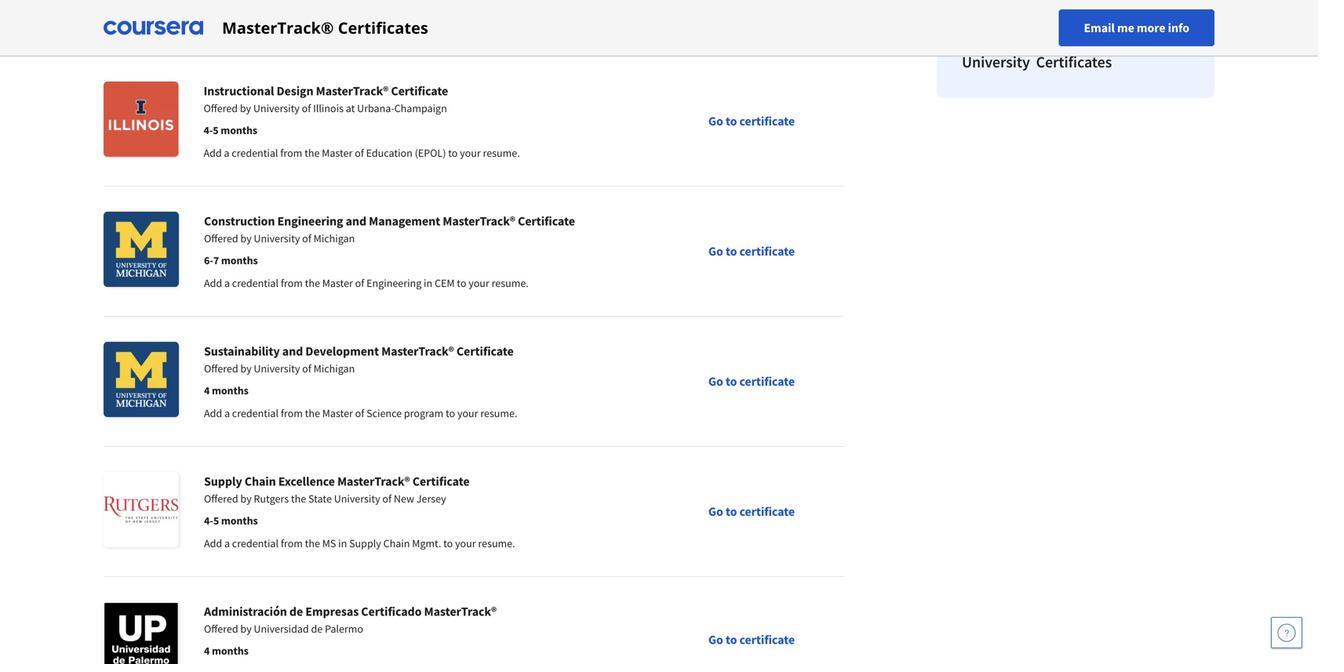 Task type: describe. For each thing, give the bounding box(es) containing it.
science
[[367, 407, 402, 421]]

mastertrack® up design
[[222, 17, 334, 38]]

master for and
[[322, 276, 353, 290]]

development
[[306, 344, 379, 360]]

by inside instructional design mastertrack® certificate offered by university of illinois at urbana-champaign 4-5 months
[[240, 101, 251, 115]]

universidad de palermo image
[[104, 603, 179, 665]]

mastertrack® inside sustainability and development mastertrack® certificate offered by university of michigan 4 months
[[382, 344, 454, 360]]

add for supply chain excellence mastertrack® certificate
[[204, 537, 222, 551]]

go to certificate for supply chain excellence mastertrack® certificate
[[709, 504, 795, 520]]

certificates
[[338, 17, 428, 38]]

university  certificates list
[[931, 0, 1221, 104]]

of left science
[[355, 407, 365, 421]]

credential for sustainability
[[232, 407, 279, 421]]

mastertrack® inside administración de empresas certificado mastertrack® offered by universidad de palermo 4 months
[[424, 604, 497, 620]]

certificate for instructional design mastertrack® certificate
[[740, 113, 795, 129]]

university inside instructional design mastertrack® certificate offered by university of illinois at urbana-champaign 4-5 months
[[253, 101, 300, 115]]

go to certificate for construction engineering and management mastertrack® certificate
[[709, 244, 795, 259]]

design
[[277, 83, 314, 99]]

6-
[[204, 254, 213, 268]]

ms
[[322, 537, 336, 551]]

coursera image
[[104, 15, 203, 40]]

resume. right work
[[478, 16, 515, 30]]

university inside construction engineering and management mastertrack® certificate offered by university of michigan 6-7 months
[[254, 232, 300, 246]]

university  certificates link
[[937, 26, 1215, 98]]

empresas
[[306, 604, 359, 620]]

mastertrack® inside instructional design mastertrack® certificate offered by university of illinois at urbana-champaign 4-5 months
[[316, 83, 389, 99]]

add for sustainability and development mastertrack® certificate
[[204, 407, 222, 421]]

from for and
[[281, 407, 303, 421]]

social
[[387, 16, 415, 30]]

excellence
[[278, 474, 335, 490]]

email me more info
[[1084, 20, 1190, 36]]

m
[[333, 16, 341, 30]]

university of michigan image for sustainability and development mastertrack® certificate
[[104, 342, 179, 418]]

offered inside construction engineering and management mastertrack® certificate offered by university of michigan 6-7 months
[[204, 232, 238, 246]]

add a credential from the master of engineering in cem to your resume.
[[204, 276, 529, 290]]

credential for construction
[[232, 276, 279, 290]]

supply chain excellence mastertrack® certificate offered by rutgers the state university of new jersey 4-5 months
[[204, 474, 470, 528]]

mastertrack® inside supply chain excellence mastertrack® certificate offered by rutgers the state university of new jersey 4-5 months
[[337, 474, 410, 490]]

help center image
[[1278, 624, 1297, 643]]

at
[[346, 101, 355, 115]]

from for chain
[[281, 537, 303, 551]]

info
[[1169, 20, 1190, 36]]

add a credential from the ms in supply chain mgmt. to your resume.
[[204, 537, 515, 551]]

add a credential from the master of science program to your resume.
[[204, 407, 518, 421]]

construction
[[204, 214, 275, 229]]

1 credential from the top
[[232, 16, 279, 30]]

the for development
[[305, 407, 320, 421]]

education
[[366, 146, 413, 160]]

champaign
[[395, 101, 447, 115]]

offered for sustainability
[[204, 362, 238, 376]]

of down construction engineering and management mastertrack® certificate offered by university of michigan 6-7 months
[[355, 276, 365, 290]]

months inside construction engineering and management mastertrack® certificate offered by university of michigan 6-7 months
[[221, 254, 258, 268]]

0 horizontal spatial in
[[338, 537, 347, 551]]

mgmt.
[[412, 537, 441, 551]]

go to certificate for administración de empresas certificado mastertrack®
[[709, 633, 795, 648]]

7
[[213, 254, 219, 268]]

offered for administración
[[204, 622, 238, 637]]

resume. right "program"
[[481, 407, 518, 421]]

add for instructional design mastertrack® certificate
[[204, 146, 222, 160]]

1 horizontal spatial chain
[[384, 537, 410, 551]]

master for mastertrack®
[[322, 146, 353, 160]]

4 for administración
[[204, 644, 210, 659]]

certificate for supply chain excellence mastertrack® certificate
[[740, 504, 795, 520]]

mastertrack® inside construction engineering and management mastertrack® certificate offered by university of michigan 6-7 months
[[443, 214, 516, 229]]

certificado
[[361, 604, 422, 620]]

the for excellence
[[305, 537, 320, 551]]

of inside supply chain excellence mastertrack® certificate offered by rutgers the state university of new jersey 4-5 months
[[383, 492, 392, 506]]

add a credential from the u-m master of social work to your resume. link
[[104, 0, 845, 56]]

master for development
[[322, 407, 353, 421]]

your right "program"
[[458, 407, 478, 421]]

email
[[1084, 20, 1115, 36]]

the inside supply chain excellence mastertrack® certificate offered by rutgers the state university of new jersey 4-5 months
[[291, 492, 306, 506]]

5 inside instructional design mastertrack® certificate offered by university of illinois at urbana-champaign 4-5 months
[[213, 123, 219, 137]]

certificate for administración de empresas certificado mastertrack®
[[740, 633, 795, 648]]

rutgers
[[254, 492, 289, 506]]

4 for sustainability
[[204, 384, 210, 398]]

certificate for sustainability and development mastertrack® certificate
[[740, 374, 795, 390]]

certificate inside supply chain excellence mastertrack® certificate offered by rutgers the state university of new jersey 4-5 months
[[413, 474, 470, 490]]

urbana-
[[357, 101, 395, 115]]

resume. right the (epol)
[[483, 146, 520, 160]]

university of illinois at urbana-champaign image
[[104, 82, 179, 157]]

a for construction
[[224, 276, 230, 290]]

add for construction engineering and management mastertrack® certificate
[[204, 276, 222, 290]]

illinois
[[313, 101, 344, 115]]

months inside instructional design mastertrack® certificate offered by university of illinois at urbana-champaign 4-5 months
[[221, 123, 257, 137]]

cem
[[435, 276, 455, 290]]

university of michigan image for construction engineering and management mastertrack® certificate
[[104, 212, 179, 287]]

management
[[369, 214, 440, 229]]

offered inside instructional design mastertrack® certificate offered by university of illinois at urbana-champaign 4-5 months
[[204, 101, 238, 115]]

work
[[417, 16, 441, 30]]

1 horizontal spatial in
[[424, 276, 433, 290]]



Task type: vqa. For each thing, say whether or not it's contained in the screenshot.
Week 1 link
no



Task type: locate. For each thing, give the bounding box(es) containing it.
resume. right mgmt.
[[478, 537, 515, 551]]

state
[[308, 492, 332, 506]]

months down "sustainability"
[[212, 384, 249, 398]]

go
[[709, 113, 724, 129], [709, 244, 724, 259], [709, 374, 724, 390], [709, 504, 724, 520], [709, 633, 724, 648]]

certificate inside instructional design mastertrack® certificate offered by university of illinois at urbana-champaign 4-5 months
[[391, 83, 448, 99]]

1 vertical spatial engineering
[[367, 276, 422, 290]]

and left "management"
[[346, 214, 367, 229]]

and left development
[[282, 344, 303, 360]]

add up administración
[[204, 537, 222, 551]]

of
[[376, 16, 385, 30], [302, 101, 311, 115], [355, 146, 364, 160], [302, 232, 312, 246], [355, 276, 365, 290], [302, 362, 312, 376], [355, 407, 365, 421], [383, 492, 392, 506]]

offered
[[204, 101, 238, 115], [204, 232, 238, 246], [204, 362, 238, 376], [204, 492, 238, 506], [204, 622, 238, 637]]

a for sustainability
[[224, 407, 230, 421]]

the for mastertrack®
[[305, 146, 320, 160]]

email me more info button
[[1059, 9, 1215, 46]]

go for administración de empresas certificado mastertrack®
[[709, 633, 724, 648]]

4
[[204, 384, 210, 398], [204, 644, 210, 659]]

1 4 from the top
[[204, 384, 210, 398]]

a down "sustainability"
[[224, 407, 230, 421]]

universidad
[[254, 622, 309, 637]]

jersey
[[417, 492, 446, 506]]

credential down "sustainability"
[[232, 407, 279, 421]]

0 vertical spatial supply
[[204, 474, 242, 490]]

months down administración
[[212, 644, 249, 659]]

2 go to certificate from the top
[[709, 244, 795, 259]]

1 vertical spatial michigan
[[314, 362, 355, 376]]

4 from from the top
[[281, 407, 303, 421]]

add right 'coursera' image
[[204, 16, 222, 30]]

your inside add a credential from the u-m master of social work to your resume. link
[[455, 16, 476, 30]]

credential down instructional
[[232, 146, 278, 160]]

mastertrack® up "program"
[[382, 344, 454, 360]]

go to certificate for instructional design mastertrack® certificate
[[709, 113, 795, 129]]

from for design
[[280, 146, 302, 160]]

by
[[240, 101, 251, 115], [241, 232, 252, 246], [241, 362, 252, 376], [241, 492, 252, 506], [241, 622, 252, 637]]

credential for supply
[[232, 537, 279, 551]]

5 credential from the top
[[232, 537, 279, 551]]

palermo
[[325, 622, 363, 637]]

the down instructional design mastertrack® certificate offered by university of illinois at urbana-champaign 4-5 months
[[305, 146, 320, 160]]

to
[[444, 16, 453, 30], [726, 113, 737, 129], [448, 146, 458, 160], [726, 244, 737, 259], [457, 276, 467, 290], [726, 374, 737, 390], [446, 407, 455, 421], [726, 504, 737, 520], [444, 537, 453, 551], [726, 633, 737, 648]]

4- inside instructional design mastertrack® certificate offered by university of illinois at urbana-champaign 4-5 months
[[204, 123, 213, 137]]

0 vertical spatial chain
[[245, 474, 276, 490]]

1 go to certificate from the top
[[709, 113, 795, 129]]

4- inside supply chain excellence mastertrack® certificate offered by rutgers the state university of new jersey 4-5 months
[[204, 514, 213, 528]]

by for administración
[[241, 622, 252, 637]]

sustainability and development mastertrack® certificate offered by university of michigan 4 months
[[204, 344, 514, 398]]

add down 7
[[204, 276, 222, 290]]

1 vertical spatial 4-
[[204, 514, 213, 528]]

4- right rutgers the state university of new jersey image at bottom left
[[204, 514, 213, 528]]

2 a from the top
[[224, 146, 230, 160]]

5 inside supply chain excellence mastertrack® certificate offered by rutgers the state university of new jersey 4-5 months
[[213, 514, 219, 528]]

2 university of michigan image from the top
[[104, 342, 179, 418]]

a for supply
[[224, 537, 230, 551]]

a down instructional
[[224, 146, 230, 160]]

de
[[290, 604, 303, 620], [311, 622, 323, 637]]

1 horizontal spatial and
[[346, 214, 367, 229]]

5 from from the top
[[281, 537, 303, 551]]

0 horizontal spatial supply
[[204, 474, 242, 490]]

your right cem
[[469, 276, 490, 290]]

me
[[1118, 20, 1135, 36]]

your right work
[[455, 16, 476, 30]]

university
[[962, 52, 1031, 72], [253, 101, 300, 115], [254, 232, 300, 246], [254, 362, 300, 376], [334, 492, 380, 506]]

1 horizontal spatial engineering
[[367, 276, 422, 290]]

the left ms
[[305, 537, 320, 551]]

master down instructional design mastertrack® certificate offered by university of illinois at urbana-champaign 4-5 months
[[322, 146, 353, 160]]

of down development
[[302, 362, 312, 376]]

of inside sustainability and development mastertrack® certificate offered by university of michigan 4 months
[[302, 362, 312, 376]]

credential
[[232, 16, 279, 30], [232, 146, 278, 160], [232, 276, 279, 290], [232, 407, 279, 421], [232, 537, 279, 551]]

4 certificate from the top
[[740, 504, 795, 520]]

1 horizontal spatial supply
[[349, 537, 381, 551]]

of left social
[[376, 16, 385, 30]]

administración de empresas certificado mastertrack® offered by universidad de palermo 4 months
[[204, 604, 497, 659]]

0 vertical spatial and
[[346, 214, 367, 229]]

by down "sustainability"
[[241, 362, 252, 376]]

by down instructional
[[240, 101, 251, 115]]

1 vertical spatial 5
[[213, 514, 219, 528]]

the down excellence
[[291, 492, 306, 506]]

the down sustainability and development mastertrack® certificate offered by university of michigan 4 months
[[305, 407, 320, 421]]

4 down "sustainability"
[[204, 384, 210, 398]]

(epol)
[[415, 146, 446, 160]]

3 credential from the top
[[232, 276, 279, 290]]

months inside administración de empresas certificado mastertrack® offered by universidad de palermo 4 months
[[212, 644, 249, 659]]

months inside supply chain excellence mastertrack® certificate offered by rutgers the state university of new jersey 4-5 months
[[221, 514, 258, 528]]

0 horizontal spatial and
[[282, 344, 303, 360]]

and inside sustainability and development mastertrack® certificate offered by university of michigan 4 months
[[282, 344, 303, 360]]

your
[[455, 16, 476, 30], [460, 146, 481, 160], [469, 276, 490, 290], [458, 407, 478, 421], [455, 537, 476, 551]]

sustainability
[[204, 344, 280, 360]]

a up administración
[[224, 537, 230, 551]]

chain
[[245, 474, 276, 490], [384, 537, 410, 551]]

3 go from the top
[[709, 374, 724, 390]]

master left science
[[322, 407, 353, 421]]

1 vertical spatial de
[[311, 622, 323, 637]]

michigan inside sustainability and development mastertrack® certificate offered by university of michigan 4 months
[[314, 362, 355, 376]]

1 vertical spatial 4
[[204, 644, 210, 659]]

construction engineering and management mastertrack® certificate offered by university of michigan 6-7 months
[[204, 214, 575, 268]]

resume. right cem
[[492, 276, 529, 290]]

0 horizontal spatial chain
[[245, 474, 276, 490]]

5 certificate from the top
[[740, 633, 795, 648]]

5 go from the top
[[709, 633, 724, 648]]

your right the (epol)
[[460, 146, 481, 160]]

and inside construction engineering and management mastertrack® certificate offered by university of michigan 6-7 months
[[346, 214, 367, 229]]

2 from from the top
[[280, 146, 302, 160]]

university inside sustainability and development mastertrack® certificate offered by university of michigan 4 months
[[254, 362, 300, 376]]

0 vertical spatial university of michigan image
[[104, 212, 179, 287]]

a up instructional
[[224, 16, 230, 30]]

1 vertical spatial in
[[338, 537, 347, 551]]

administración
[[204, 604, 287, 620]]

offered inside administración de empresas certificado mastertrack® offered by universidad de palermo 4 months
[[204, 622, 238, 637]]

supply inside supply chain excellence mastertrack® certificate offered by rutgers the state university of new jersey 4-5 months
[[204, 474, 242, 490]]

months
[[221, 123, 257, 137], [221, 254, 258, 268], [212, 384, 249, 398], [221, 514, 258, 528], [212, 644, 249, 659]]

1 vertical spatial supply
[[349, 537, 381, 551]]

0 vertical spatial in
[[424, 276, 433, 290]]

instructional design mastertrack® certificate offered by university of illinois at urbana-champaign 4-5 months
[[204, 83, 448, 137]]

5
[[213, 123, 219, 137], [213, 514, 219, 528]]

michigan up add a credential from the master of engineering in cem to your resume.
[[314, 232, 355, 246]]

1 a from the top
[[224, 16, 230, 30]]

1 vertical spatial university of michigan image
[[104, 342, 179, 418]]

by for sustainability
[[241, 362, 252, 376]]

engineering inside construction engineering and management mastertrack® certificate offered by university of michigan 6-7 months
[[277, 214, 343, 229]]

1 michigan from the top
[[314, 232, 355, 246]]

michigan
[[314, 232, 355, 246], [314, 362, 355, 376]]

a
[[224, 16, 230, 30], [224, 146, 230, 160], [224, 276, 230, 290], [224, 407, 230, 421], [224, 537, 230, 551]]

mastertrack® right the certificado at the bottom of page
[[424, 604, 497, 620]]

from
[[281, 16, 303, 30], [280, 146, 302, 160], [281, 276, 303, 290], [281, 407, 303, 421], [281, 537, 303, 551]]

months down the 'rutgers'
[[221, 514, 258, 528]]

certificate
[[391, 83, 448, 99], [518, 214, 575, 229], [457, 344, 514, 360], [413, 474, 470, 490]]

4 down administración
[[204, 644, 210, 659]]

1 from from the top
[[281, 16, 303, 30]]

4 go from the top
[[709, 504, 724, 520]]

credential for instructional
[[232, 146, 278, 160]]

2 michigan from the top
[[314, 362, 355, 376]]

5 a from the top
[[224, 537, 230, 551]]

credential up instructional
[[232, 16, 279, 30]]

of left new
[[383, 492, 392, 506]]

1 vertical spatial chain
[[384, 537, 410, 551]]

master down construction engineering and management mastertrack® certificate offered by university of michigan 6-7 months
[[322, 276, 353, 290]]

offered down instructional
[[204, 101, 238, 115]]

a for instructional
[[224, 146, 230, 160]]

engineering right construction
[[277, 214, 343, 229]]

in
[[424, 276, 433, 290], [338, 537, 347, 551]]

months right 7
[[221, 254, 258, 268]]

add a credential from the u-m master of social work to your resume.
[[204, 16, 515, 30]]

new
[[394, 492, 414, 506]]

offered up 7
[[204, 232, 238, 246]]

1 go from the top
[[709, 113, 724, 129]]

2 5 from the top
[[213, 514, 219, 528]]

0 vertical spatial 5
[[213, 123, 219, 137]]

2 certificate from the top
[[740, 244, 795, 259]]

offered left the 'rutgers'
[[204, 492, 238, 506]]

certificate inside sustainability and development mastertrack® certificate offered by university of michigan 4 months
[[457, 344, 514, 360]]

u-
[[322, 16, 333, 30]]

of down design
[[302, 101, 311, 115]]

instructional
[[204, 83, 274, 99]]

engineering
[[277, 214, 343, 229], [367, 276, 422, 290]]

by down administración
[[241, 622, 252, 637]]

5 down instructional
[[213, 123, 219, 137]]

your right mgmt.
[[455, 537, 476, 551]]

1 university of michigan image from the top
[[104, 212, 179, 287]]

by inside administración de empresas certificado mastertrack® offered by universidad de palermo 4 months
[[241, 622, 252, 637]]

credential down construction
[[232, 276, 279, 290]]

by inside construction engineering and management mastertrack® certificate offered by university of michigan 6-7 months
[[241, 232, 252, 246]]

0 vertical spatial 4
[[204, 384, 210, 398]]

0 vertical spatial 4-
[[204, 123, 213, 137]]

university inside list
[[962, 52, 1031, 72]]

3 certificate from the top
[[740, 374, 795, 390]]

de up universidad
[[290, 604, 303, 620]]

go for supply chain excellence mastertrack® certificate
[[709, 504, 724, 520]]

go to certificate
[[709, 113, 795, 129], [709, 244, 795, 259], [709, 374, 795, 390], [709, 504, 795, 520], [709, 633, 795, 648]]

go to certificate for sustainability and development mastertrack® certificate
[[709, 374, 795, 390]]

master right m on the left of the page
[[343, 16, 374, 30]]

program
[[404, 407, 444, 421]]

chain left mgmt.
[[384, 537, 410, 551]]

mastertrack® up the at
[[316, 83, 389, 99]]

the
[[305, 16, 320, 30], [305, 146, 320, 160], [305, 276, 320, 290], [305, 407, 320, 421], [291, 492, 306, 506], [305, 537, 320, 551]]

3 from from the top
[[281, 276, 303, 290]]

3 go to certificate from the top
[[709, 374, 795, 390]]

credential down the 'rutgers'
[[232, 537, 279, 551]]

1 horizontal spatial de
[[311, 622, 323, 637]]

add down instructional
[[204, 146, 222, 160]]

university  certificates
[[962, 52, 1113, 72]]

certificate
[[740, 113, 795, 129], [740, 244, 795, 259], [740, 374, 795, 390], [740, 504, 795, 520], [740, 633, 795, 648]]

a down construction
[[224, 276, 230, 290]]

the left u-
[[305, 16, 320, 30]]

0 vertical spatial de
[[290, 604, 303, 620]]

0 horizontal spatial de
[[290, 604, 303, 620]]

1 vertical spatial and
[[282, 344, 303, 360]]

of inside construction engineering and management mastertrack® certificate offered by university of michigan 6-7 months
[[302, 232, 312, 246]]

4- down instructional
[[204, 123, 213, 137]]

by for supply
[[241, 492, 252, 506]]

0 vertical spatial engineering
[[277, 214, 343, 229]]

by inside sustainability and development mastertrack® certificate offered by university of michigan 4 months
[[241, 362, 252, 376]]

1 certificate from the top
[[740, 113, 795, 129]]

and
[[346, 214, 367, 229], [282, 344, 303, 360]]

more
[[1137, 20, 1166, 36]]

supply
[[204, 474, 242, 490], [349, 537, 381, 551]]

of up add a credential from the master of engineering in cem to your resume.
[[302, 232, 312, 246]]

the for and
[[305, 276, 320, 290]]

by down construction
[[241, 232, 252, 246]]

4 credential from the top
[[232, 407, 279, 421]]

michigan down development
[[314, 362, 355, 376]]

offered down administración
[[204, 622, 238, 637]]

university inside supply chain excellence mastertrack® certificate offered by rutgers the state university of new jersey 4-5 months
[[334, 492, 380, 506]]

university of michigan image
[[104, 212, 179, 287], [104, 342, 179, 418]]

master
[[343, 16, 374, 30], [322, 146, 353, 160], [322, 276, 353, 290], [322, 407, 353, 421]]

certificate for construction engineering and management mastertrack® certificate
[[740, 244, 795, 259]]

2 4 from the top
[[204, 644, 210, 659]]

in left cem
[[424, 276, 433, 290]]

certificate inside construction engineering and management mastertrack® certificate offered by university of michigan 6-7 months
[[518, 214, 575, 229]]

mastertrack® certificates
[[222, 17, 428, 38]]

offered down "sustainability"
[[204, 362, 238, 376]]

add down "sustainability"
[[204, 407, 222, 421]]

go for sustainability and development mastertrack® certificate
[[709, 374, 724, 390]]

4 a from the top
[[224, 407, 230, 421]]

de down empresas
[[311, 622, 323, 637]]

5 go to certificate from the top
[[709, 633, 795, 648]]

offered inside sustainability and development mastertrack® certificate offered by university of michigan 4 months
[[204, 362, 238, 376]]

go for instructional design mastertrack® certificate
[[709, 113, 724, 129]]

months inside sustainability and development mastertrack® certificate offered by university of michigan 4 months
[[212, 384, 249, 398]]

in right ms
[[338, 537, 347, 551]]

rutgers the state university of new jersey image
[[104, 473, 179, 548]]

4 inside sustainability and development mastertrack® certificate offered by university of michigan 4 months
[[204, 384, 210, 398]]

engineering down construction engineering and management mastertrack® certificate offered by university of michigan 6-7 months
[[367, 276, 422, 290]]

4-
[[204, 123, 213, 137], [204, 514, 213, 528]]

michigan inside construction engineering and management mastertrack® certificate offered by university of michigan 6-7 months
[[314, 232, 355, 246]]

add a credential from the master of education (epol) to your resume.
[[204, 146, 520, 160]]

4 inside administración de empresas certificado mastertrack® offered by universidad de palermo 4 months
[[204, 644, 210, 659]]

2 credential from the top
[[232, 146, 278, 160]]

add
[[204, 16, 222, 30], [204, 146, 222, 160], [204, 276, 222, 290], [204, 407, 222, 421], [204, 537, 222, 551]]

resume.
[[478, 16, 515, 30], [483, 146, 520, 160], [492, 276, 529, 290], [481, 407, 518, 421], [478, 537, 515, 551]]

0 horizontal spatial engineering
[[277, 214, 343, 229]]

from for engineering
[[281, 276, 303, 290]]

4 go to certificate from the top
[[709, 504, 795, 520]]

chain inside supply chain excellence mastertrack® certificate offered by rutgers the state university of new jersey 4-5 months
[[245, 474, 276, 490]]

by left the 'rutgers'
[[241, 492, 252, 506]]

of inside instructional design mastertrack® certificate offered by university of illinois at urbana-champaign 4-5 months
[[302, 101, 311, 115]]

months down instructional
[[221, 123, 257, 137]]

offered inside supply chain excellence mastertrack® certificate offered by rutgers the state university of new jersey 4-5 months
[[204, 492, 238, 506]]

3 a from the top
[[224, 276, 230, 290]]

the up development
[[305, 276, 320, 290]]

5 right rutgers the state university of new jersey image at bottom left
[[213, 514, 219, 528]]

0 vertical spatial michigan
[[314, 232, 355, 246]]

mastertrack®
[[222, 17, 334, 38], [316, 83, 389, 99], [443, 214, 516, 229], [382, 344, 454, 360], [337, 474, 410, 490], [424, 604, 497, 620]]

2 go from the top
[[709, 244, 724, 259]]

of left education
[[355, 146, 364, 160]]

by inside supply chain excellence mastertrack® certificate offered by rutgers the state university of new jersey 4-5 months
[[241, 492, 252, 506]]

mastertrack® up new
[[337, 474, 410, 490]]

1 5 from the top
[[213, 123, 219, 137]]

offered for supply
[[204, 492, 238, 506]]

mastertrack® up cem
[[443, 214, 516, 229]]

chain up the 'rutgers'
[[245, 474, 276, 490]]

go for construction engineering and management mastertrack® certificate
[[709, 244, 724, 259]]



